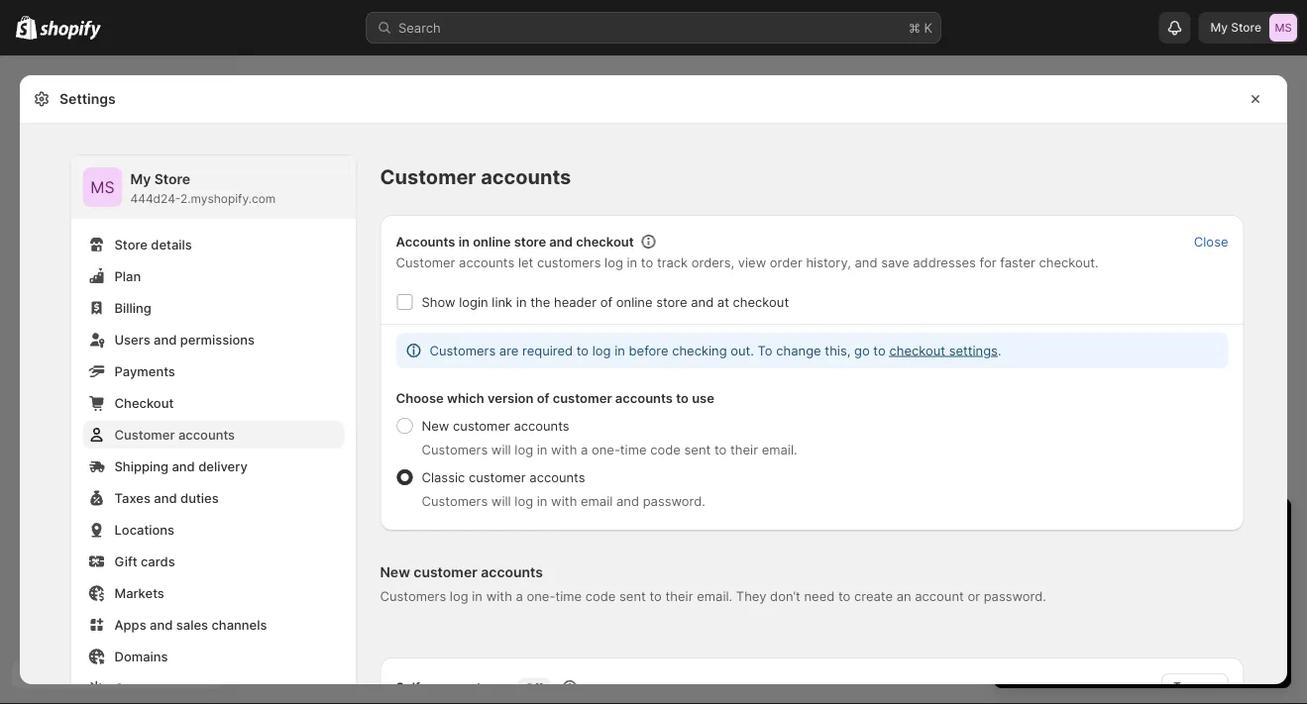 Task type: vqa. For each thing, say whether or not it's contained in the screenshot.
Search collections text field
no



Task type: locate. For each thing, give the bounding box(es) containing it.
1 vertical spatial sent
[[619, 589, 646, 604]]

1 vertical spatial a
[[516, 589, 523, 604]]

of right version at the left bottom
[[537, 390, 549, 406]]

0 horizontal spatial for
[[980, 255, 996, 270]]

accounts inside the new customer accounts customers log in with a one-time code sent to their email. they don't need to create an account or password.
[[481, 564, 543, 581]]

1 horizontal spatial for
[[1118, 572, 1135, 587]]

to right required at the left of page
[[576, 343, 589, 358]]

customers for customers are required to log in before checking out. to change this, go to checkout settings .
[[430, 343, 496, 358]]

customer inside the new customer accounts customers log in with a one-time code sent to their email. they don't need to create an account or password.
[[414, 564, 477, 581]]

markets link
[[83, 580, 344, 607]]

and inside 'link'
[[172, 459, 195, 474]]

1 vertical spatial password.
[[984, 589, 1046, 604]]

my store
[[1210, 20, 1261, 35]]

search
[[398, 20, 441, 35]]

password. down first
[[984, 589, 1046, 604]]

log left before
[[592, 343, 611, 358]]

credit
[[1119, 592, 1154, 607]]

accounts down the customers will log in with email and password.
[[481, 564, 543, 581]]

plan
[[1158, 648, 1182, 662]]

1 horizontal spatial code
[[650, 442, 681, 457]]

in up returns
[[472, 589, 483, 604]]

0 vertical spatial of
[[600, 294, 613, 310]]

and right apps
[[150, 617, 173, 633]]

1 vertical spatial email.
[[697, 589, 732, 604]]

customer down new customer accounts
[[469, 470, 526, 485]]

password. inside the new customer accounts customers log in with a one-time code sent to their email. they don't need to create an account or password.
[[984, 589, 1046, 604]]

online up before
[[616, 294, 653, 310]]

2 vertical spatial store
[[1084, 592, 1115, 607]]

will down classic customer accounts
[[491, 493, 511, 509]]

checkout right at
[[733, 294, 789, 310]]

log
[[605, 255, 623, 270], [592, 343, 611, 358], [515, 442, 533, 457], [515, 493, 533, 509], [450, 589, 468, 604]]

1 vertical spatial time
[[555, 589, 582, 604]]

1 vertical spatial with
[[551, 493, 577, 509]]

will
[[491, 442, 511, 457], [491, 493, 511, 509]]

store inside 'store details' link
[[114, 237, 147, 252]]

checkout up customers
[[576, 234, 634, 249]]

accounts down checkout link in the left bottom of the page
[[178, 427, 235, 442]]

in inside the new customer accounts customers log in with a one-time code sent to their email. they don't need to create an account or password.
[[472, 589, 483, 604]]

settings
[[59, 91, 116, 108]]

time down the customers will log in with email and password.
[[555, 589, 582, 604]]

will down new customer accounts
[[491, 442, 511, 457]]

code inside the new customer accounts customers log in with a one-time code sent to their email. they don't need to create an account or password.
[[585, 589, 616, 604]]

checking
[[672, 343, 727, 358]]

settings
[[949, 343, 998, 358]]

customers inside status
[[430, 343, 496, 358]]

customers left are
[[430, 343, 496, 358]]

0 vertical spatial store
[[1231, 20, 1261, 35]]

1 horizontal spatial their
[[730, 442, 758, 457]]

1 horizontal spatial my store image
[[1269, 14, 1297, 42]]

new
[[422, 418, 449, 434], [380, 564, 410, 581]]

for left faster
[[980, 255, 996, 270]]

3
[[1014, 516, 1026, 540], [1057, 572, 1065, 587]]

new inside the new customer accounts customers log in with a one-time code sent to their email. they don't need to create an account or password.
[[380, 564, 410, 581]]

out.
[[731, 343, 754, 358]]

shipping and delivery link
[[83, 453, 344, 481]]

0 vertical spatial online
[[473, 234, 511, 249]]

0 vertical spatial for
[[980, 255, 996, 270]]

my for my store 444d24-2.myshopify.com
[[130, 171, 151, 188]]

login
[[459, 294, 488, 310]]

in down classic customer accounts
[[537, 493, 547, 509]]

delivery
[[198, 459, 247, 474]]

0 vertical spatial new
[[422, 418, 449, 434]]

2 vertical spatial checkout
[[889, 343, 945, 358]]

0 vertical spatial email.
[[762, 442, 797, 457]]

left
[[1082, 516, 1113, 540]]

0 vertical spatial my store image
[[1269, 14, 1297, 42]]

2 horizontal spatial store
[[1231, 20, 1261, 35]]

0 vertical spatial one-
[[592, 442, 620, 457]]

to right go
[[873, 343, 886, 358]]

your inside dropdown button
[[1140, 516, 1181, 540]]

1 vertical spatial store
[[656, 294, 687, 310]]

apps
[[114, 617, 146, 633]]

in left track
[[627, 255, 637, 270]]

customers down classic
[[422, 493, 488, 509]]

1 vertical spatial their
[[665, 589, 693, 604]]

with left email on the left bottom of the page
[[551, 493, 577, 509]]

customers for customers will log in with email and password.
[[422, 493, 488, 509]]

2 horizontal spatial checkout
[[889, 343, 945, 358]]

addresses
[[913, 255, 976, 270]]

sent
[[684, 442, 711, 457], [619, 589, 646, 604]]

customer down domains
[[114, 681, 175, 696]]

customer accounts up shipping and delivery
[[114, 427, 235, 442]]

shipping
[[114, 459, 168, 474]]

0 vertical spatial time
[[620, 442, 647, 457]]

link
[[492, 294, 512, 310]]

my store image left 444d24-
[[83, 167, 122, 207]]

0 horizontal spatial code
[[585, 589, 616, 604]]

of
[[600, 294, 613, 310], [537, 390, 549, 406]]

444d24-
[[130, 192, 180, 206]]

online up link
[[473, 234, 511, 249]]

store down months
[[1084, 592, 1115, 607]]

turn on button
[[1161, 674, 1228, 702]]

to left they
[[649, 589, 662, 604]]

2 vertical spatial with
[[486, 589, 512, 604]]

in inside dropdown button
[[1118, 516, 1134, 540]]

1 vertical spatial for
[[1118, 572, 1135, 587]]

close
[[1194, 234, 1228, 249]]

log up classic customer accounts
[[515, 442, 533, 457]]

0 vertical spatial code
[[650, 442, 681, 457]]

your inside "element"
[[1130, 648, 1155, 662]]

1 vertical spatial of
[[537, 390, 549, 406]]

0 horizontal spatial new
[[380, 564, 410, 581]]

customer accounts let customers log in to track orders, view order history, and save addresses for faster checkout.
[[396, 255, 1099, 270]]

k
[[924, 20, 932, 35]]

log for accounts
[[450, 589, 468, 604]]

customer down which
[[453, 418, 510, 434]]

status
[[396, 321, 1228, 369]]

in left the
[[516, 294, 527, 310]]

0 horizontal spatial my
[[130, 171, 151, 188]]

with
[[551, 442, 577, 457], [551, 493, 577, 509], [486, 589, 512, 604]]

customers up self-
[[380, 589, 446, 604]]

store for my store 444d24-2.myshopify.com
[[154, 171, 190, 188]]

0 horizontal spatial their
[[665, 589, 693, 604]]

0 vertical spatial with
[[551, 442, 577, 457]]

store details
[[114, 237, 192, 252]]

status containing customers are required to log in before checking out. to change this, go to
[[396, 321, 1228, 369]]

0 horizontal spatial sent
[[619, 589, 646, 604]]

0 vertical spatial their
[[730, 442, 758, 457]]

customer for classic customer accounts
[[469, 470, 526, 485]]

0 horizontal spatial a
[[516, 589, 523, 604]]

history,
[[806, 255, 851, 270]]

0 horizontal spatial of
[[537, 390, 549, 406]]

0 horizontal spatial customer accounts
[[114, 427, 235, 442]]

1 vertical spatial my store image
[[83, 167, 122, 207]]

0 vertical spatial my
[[1210, 20, 1228, 35]]

0 horizontal spatial store
[[514, 234, 546, 249]]

0 horizontal spatial my store image
[[83, 167, 122, 207]]

password.
[[643, 493, 705, 509], [984, 589, 1046, 604]]

2 vertical spatial store
[[114, 237, 147, 252]]

my store image
[[1269, 14, 1297, 42], [83, 167, 122, 207]]

their
[[730, 442, 758, 457], [665, 589, 693, 604]]

duties
[[180, 491, 219, 506]]

classic customer accounts
[[422, 470, 585, 485]]

for up credit on the bottom right
[[1118, 572, 1135, 587]]

the
[[530, 294, 550, 310]]

2 will from the top
[[491, 493, 511, 509]]

and right email on the left bottom of the page
[[616, 493, 639, 509]]

users
[[114, 332, 150, 347]]

your
[[1140, 516, 1181, 540], [1130, 648, 1155, 662]]

0 vertical spatial store
[[514, 234, 546, 249]]

store down track
[[656, 294, 687, 310]]

0 vertical spatial your
[[1140, 516, 1181, 540]]

customer accounts up accounts in online store and checkout
[[380, 165, 571, 189]]

first 3 months for $1/month $50 app store credit
[[1030, 572, 1196, 607]]

1 vertical spatial new
[[380, 564, 410, 581]]

let
[[518, 255, 533, 270]]

time up the customers will log in with email and password.
[[620, 442, 647, 457]]

password. right email on the left bottom of the page
[[643, 493, 705, 509]]

customers for customers will log in with a one-time code sent to their email.
[[422, 442, 488, 457]]

1 horizontal spatial a
[[581, 442, 588, 457]]

payments
[[114, 364, 175, 379]]

0 vertical spatial checkout
[[576, 234, 634, 249]]

with up returns
[[486, 589, 512, 604]]

0 horizontal spatial online
[[473, 234, 511, 249]]

shopify image
[[40, 20, 101, 40]]

1 horizontal spatial my
[[1210, 20, 1228, 35]]

in
[[458, 234, 470, 249], [627, 255, 637, 270], [516, 294, 527, 310], [615, 343, 625, 358], [537, 442, 547, 457], [537, 493, 547, 509], [1118, 516, 1134, 540], [472, 589, 483, 604]]

taxes
[[114, 491, 151, 506]]

and
[[549, 234, 573, 249], [855, 255, 877, 270], [691, 294, 714, 310], [154, 332, 177, 347], [172, 459, 195, 474], [154, 491, 177, 506], [616, 493, 639, 509], [150, 617, 173, 633]]

1 horizontal spatial new
[[422, 418, 449, 434]]

with for a
[[551, 442, 577, 457]]

customer inside customer events link
[[114, 681, 175, 696]]

1 vertical spatial one-
[[527, 589, 555, 604]]

3 inside first 3 months for $1/month $50 app store credit
[[1057, 572, 1065, 587]]

to left use
[[676, 390, 689, 406]]

log up self-serve returns
[[450, 589, 468, 604]]

1 vertical spatial will
[[491, 493, 511, 509]]

0 horizontal spatial password.
[[643, 493, 705, 509]]

1 horizontal spatial checkout
[[733, 294, 789, 310]]

$50 app store credit link
[[1030, 592, 1154, 607]]

1 vertical spatial my
[[130, 171, 151, 188]]

⌘ k
[[909, 20, 932, 35]]

my
[[1210, 20, 1228, 35], [130, 171, 151, 188]]

a
[[581, 442, 588, 457], [516, 589, 523, 604]]

your left trial
[[1140, 516, 1181, 540]]

to left track
[[641, 255, 653, 270]]

my inside my store 444d24-2.myshopify.com
[[130, 171, 151, 188]]

1 vertical spatial code
[[585, 589, 616, 604]]

events
[[178, 681, 220, 696]]

0 vertical spatial sent
[[684, 442, 711, 457]]

shopify image
[[16, 15, 37, 39]]

0 horizontal spatial 3
[[1014, 516, 1026, 540]]

customer
[[380, 165, 476, 189], [396, 255, 455, 270], [114, 427, 175, 442], [114, 681, 175, 696]]

my store image right my store
[[1269, 14, 1297, 42]]

one- up off
[[527, 589, 555, 604]]

customers are required to log in before checking out. to change this, go to checkout settings .
[[430, 343, 1001, 358]]

1 vertical spatial your
[[1130, 648, 1155, 662]]

log up show login link in the header of online store and at checkout
[[605, 255, 623, 270]]

in right left
[[1118, 516, 1134, 540]]

0 vertical spatial 3
[[1014, 516, 1026, 540]]

customer down classic
[[414, 564, 477, 581]]

checkout right go
[[889, 343, 945, 358]]

before
[[629, 343, 668, 358]]

1 vertical spatial store
[[154, 171, 190, 188]]

1 will from the top
[[491, 442, 511, 457]]

first
[[1030, 572, 1054, 587]]

to right "need"
[[838, 589, 851, 604]]

one- up email on the left bottom of the page
[[592, 442, 620, 457]]

0 horizontal spatial store
[[114, 237, 147, 252]]

checkout.
[[1039, 255, 1099, 270]]

use
[[692, 390, 714, 406]]

shop settings menu element
[[71, 156, 356, 705]]

1 horizontal spatial online
[[616, 294, 653, 310]]

with up the customers will log in with email and password.
[[551, 442, 577, 457]]

store inside my store 444d24-2.myshopify.com
[[154, 171, 190, 188]]

1 horizontal spatial store
[[656, 294, 687, 310]]

1 horizontal spatial email.
[[762, 442, 797, 457]]

customer events
[[114, 681, 220, 696]]

online
[[473, 234, 511, 249], [616, 294, 653, 310]]

log inside the new customer accounts customers log in with a one-time code sent to their email. they don't need to create an account or password.
[[450, 589, 468, 604]]

taxes and duties
[[114, 491, 219, 506]]

to
[[758, 343, 773, 358]]

cards
[[141, 554, 175, 569]]

0 horizontal spatial one-
[[527, 589, 555, 604]]

classic
[[422, 470, 465, 485]]

customers
[[430, 343, 496, 358], [422, 442, 488, 457], [422, 493, 488, 509], [380, 589, 446, 604]]

1 vertical spatial 3
[[1057, 572, 1065, 587]]

in left before
[[615, 343, 625, 358]]

customer for new customer accounts customers log in with a one-time code sent to their email. they don't need to create an account or password.
[[414, 564, 477, 581]]

0 horizontal spatial email.
[[697, 589, 732, 604]]

1 horizontal spatial store
[[154, 171, 190, 188]]

accounts inside customer accounts link
[[178, 427, 235, 442]]

customers up classic
[[422, 442, 488, 457]]

account
[[915, 589, 964, 604]]

time
[[620, 442, 647, 457], [555, 589, 582, 604]]

customer for new customer accounts
[[453, 418, 510, 434]]

3 right first
[[1057, 572, 1065, 587]]

1 horizontal spatial 3
[[1057, 572, 1065, 587]]

0 horizontal spatial time
[[555, 589, 582, 604]]

customer accounts inside shop settings menu element
[[114, 427, 235, 442]]

in right accounts
[[458, 234, 470, 249]]

dialog
[[1295, 75, 1307, 705]]

to
[[641, 255, 653, 270], [576, 343, 589, 358], [873, 343, 886, 358], [676, 390, 689, 406], [714, 442, 727, 457], [649, 589, 662, 604], [838, 589, 851, 604]]

off
[[525, 681, 543, 695]]

customer accounts link
[[83, 421, 344, 449]]

customer down checkout
[[114, 427, 175, 442]]

close button
[[1182, 228, 1240, 256]]

gift
[[114, 554, 137, 569]]

and up duties
[[172, 459, 195, 474]]

store up let
[[514, 234, 546, 249]]

0 vertical spatial will
[[491, 442, 511, 457]]

0 vertical spatial customer accounts
[[380, 165, 571, 189]]

2 horizontal spatial store
[[1084, 592, 1115, 607]]

1 vertical spatial customer accounts
[[114, 427, 235, 442]]

payments link
[[83, 358, 344, 385]]

of right header
[[600, 294, 613, 310]]

1 horizontal spatial password.
[[984, 589, 1046, 604]]

your right pick
[[1130, 648, 1155, 662]]

3 left days
[[1014, 516, 1026, 540]]



Task type: describe. For each thing, give the bounding box(es) containing it.
markets
[[114, 586, 164, 601]]

show
[[422, 294, 455, 310]]

will for classic
[[491, 493, 511, 509]]

self-
[[396, 680, 426, 695]]

1 horizontal spatial sent
[[684, 442, 711, 457]]

accounts down accounts in online store and checkout
[[459, 255, 515, 270]]

gift cards
[[114, 554, 175, 569]]

3 inside dropdown button
[[1014, 516, 1026, 540]]

accounts
[[396, 234, 455, 249]]

app
[[1057, 592, 1080, 607]]

checkout settings link
[[889, 343, 998, 358]]

serve
[[426, 680, 461, 695]]

and up customers
[[549, 234, 573, 249]]

users and permissions link
[[83, 326, 344, 354]]

months
[[1069, 572, 1115, 587]]

for inside settings dialog
[[980, 255, 996, 270]]

log down classic customer accounts
[[515, 493, 533, 509]]

pick your plan link
[[1014, 641, 1271, 669]]

with inside the new customer accounts customers log in with a one-time code sent to their email. they don't need to create an account or password.
[[486, 589, 512, 604]]

go
[[854, 343, 870, 358]]

for inside first 3 months for $1/month $50 app store credit
[[1118, 572, 1135, 587]]

new for new customer accounts
[[422, 418, 449, 434]]

with for email
[[551, 493, 577, 509]]

store inside first 3 months for $1/month $50 app store credit
[[1084, 592, 1115, 607]]

checkout inside status
[[889, 343, 945, 358]]

3 days left in your trial element
[[994, 550, 1291, 689]]

customer inside customer accounts link
[[114, 427, 175, 442]]

1 horizontal spatial of
[[600, 294, 613, 310]]

days
[[1032, 516, 1076, 540]]

and left save on the right of page
[[855, 255, 877, 270]]

customers will log in with a one-time code sent to their email.
[[422, 442, 797, 457]]

store for my store
[[1231, 20, 1261, 35]]

.
[[998, 343, 1001, 358]]

customer up accounts
[[380, 165, 476, 189]]

accounts in online store and checkout
[[396, 234, 634, 249]]

billing link
[[83, 294, 344, 322]]

save
[[881, 255, 909, 270]]

domains link
[[83, 643, 344, 671]]

$50
[[1030, 592, 1054, 607]]

apps and sales channels link
[[83, 611, 344, 639]]

1 vertical spatial checkout
[[733, 294, 789, 310]]

locations link
[[83, 516, 344, 544]]

are
[[499, 343, 519, 358]]

returns
[[464, 680, 509, 695]]

customers will log in with email and password.
[[422, 493, 705, 509]]

and right "users"
[[154, 332, 177, 347]]

permissions
[[180, 332, 255, 347]]

track
[[657, 255, 688, 270]]

in inside status
[[615, 343, 625, 358]]

accounts down before
[[615, 390, 673, 406]]

this,
[[825, 343, 851, 358]]

1 horizontal spatial time
[[620, 442, 647, 457]]

$1/month
[[1139, 572, 1196, 587]]

sales
[[176, 617, 208, 633]]

1 horizontal spatial customer accounts
[[380, 165, 571, 189]]

orders,
[[691, 255, 734, 270]]

customer down accounts
[[396, 255, 455, 270]]

choose
[[396, 390, 444, 406]]

faster
[[1000, 255, 1035, 270]]

new for new customer accounts customers log in with a one-time code sent to their email. they don't need to create an account or password.
[[380, 564, 410, 581]]

header
[[554, 294, 597, 310]]

accounts up the customers will log in with email and password.
[[529, 470, 585, 485]]

status inside settings dialog
[[396, 321, 1228, 369]]

accounts up accounts in online store and checkout
[[481, 165, 571, 189]]

0 horizontal spatial checkout
[[576, 234, 634, 249]]

trial
[[1187, 516, 1222, 540]]

pick your plan
[[1103, 648, 1182, 662]]

my store image inside shop settings menu element
[[83, 167, 122, 207]]

domains
[[114, 649, 168, 664]]

version
[[488, 390, 534, 406]]

1 vertical spatial online
[[616, 294, 653, 310]]

required
[[522, 343, 573, 358]]

will for new
[[491, 442, 511, 457]]

an
[[896, 589, 911, 604]]

sent inside the new customer accounts customers log in with a one-time code sent to their email. they don't need to create an account or password.
[[619, 589, 646, 604]]

pick
[[1103, 648, 1127, 662]]

choose which version of customer accounts to use
[[396, 390, 714, 406]]

in up classic customer accounts
[[537, 442, 547, 457]]

turn on
[[1173, 680, 1216, 695]]

0 vertical spatial password.
[[643, 493, 705, 509]]

customer up 'customers will log in with a one-time code sent to their email.'
[[553, 390, 612, 406]]

to down use
[[714, 442, 727, 457]]

1 horizontal spatial one-
[[592, 442, 620, 457]]

at
[[717, 294, 729, 310]]

and right 'taxes'
[[154, 491, 177, 506]]

order
[[770, 255, 802, 270]]

customers inside the new customer accounts customers log in with a one-time code sent to their email. they don't need to create an account or password.
[[380, 589, 446, 604]]

checkout
[[114, 395, 174, 411]]

accounts down choose which version of customer accounts to use
[[514, 418, 569, 434]]

don't
[[770, 589, 800, 604]]

a inside the new customer accounts customers log in with a one-time code sent to their email. they don't need to create an account or password.
[[516, 589, 523, 604]]

need
[[804, 589, 835, 604]]

which
[[447, 390, 484, 406]]

settings dialog
[[20, 75, 1287, 705]]

new customer accounts customers log in with a one-time code sent to their email. they don't need to create an account or password.
[[380, 564, 1046, 604]]

email
[[581, 493, 613, 509]]

billing
[[114, 300, 151, 316]]

plan
[[114, 269, 141, 284]]

plan link
[[83, 263, 344, 290]]

gift cards link
[[83, 548, 344, 576]]

my for my store
[[1210, 20, 1228, 35]]

log for required
[[592, 343, 611, 358]]

2.myshopify.com
[[180, 192, 276, 206]]

one- inside the new customer accounts customers log in with a one-time code sent to their email. they don't need to create an account or password.
[[527, 589, 555, 604]]

customers
[[537, 255, 601, 270]]

or
[[968, 589, 980, 604]]

⌘
[[909, 20, 920, 35]]

on
[[1202, 680, 1216, 695]]

details
[[151, 237, 192, 252]]

create
[[854, 589, 893, 604]]

email. inside the new customer accounts customers log in with a one-time code sent to their email. they don't need to create an account or password.
[[697, 589, 732, 604]]

log for let
[[605, 255, 623, 270]]

shipping and delivery
[[114, 459, 247, 474]]

0 vertical spatial a
[[581, 442, 588, 457]]

checkout link
[[83, 389, 344, 417]]

change
[[776, 343, 821, 358]]

taxes and duties link
[[83, 485, 344, 512]]

and left at
[[691, 294, 714, 310]]

their inside the new customer accounts customers log in with a one-time code sent to their email. they don't need to create an account or password.
[[665, 589, 693, 604]]

time inside the new customer accounts customers log in with a one-time code sent to their email. they don't need to create an account or password.
[[555, 589, 582, 604]]

store details link
[[83, 231, 344, 259]]

apps and sales channels
[[114, 617, 267, 633]]



